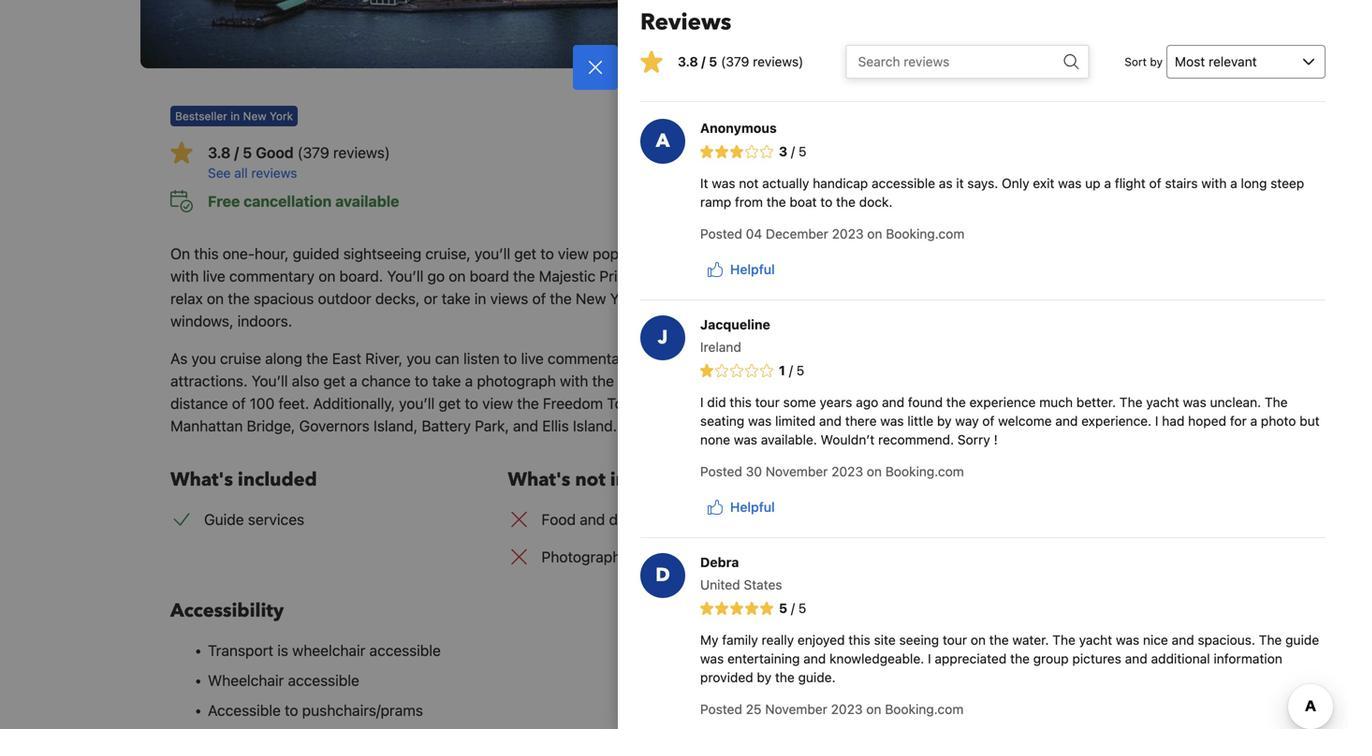 Task type: describe. For each thing, give the bounding box(es) containing it.
the inside 60 min sightseeing cruise on a yacht to view the statue of liberty
[[901, 499, 929, 517]]

the down handicap
[[836, 194, 856, 210]]

pushchairs/prams
[[302, 702, 423, 719]]

sort by
[[1124, 55, 1163, 68]]

park,
[[475, 417, 509, 435]]

free cancellation available
[[208, 192, 399, 210]]

attractions.
[[170, 372, 248, 390]]

how
[[862, 694, 891, 710]]

in
[[474, 290, 486, 308]]

1 vertical spatial new
[[576, 290, 606, 308]]

3
[[779, 144, 787, 159]]

jacqueline
[[700, 317, 770, 332]]

live inside on this one-hour, guided sightseeing cruise, you'll get to view popular new york landmarks with live commentary on board. you'll go on board the majestic princess yacht, where you can relax on the spacious outdoor decks, or take in views of the new york skyline from the windows, indoors.
[[203, 267, 225, 285]]

as you cruise along the east river, you can listen to live commentary about new york's attractions. you'll also get a chance to take a photograph with the statue of liberty, from a distance of 100 feet. additionally, you'll get to view the freedom tower, brooklyn bridge, manhattan bridge, governors island, battery park, and ellis island.
[[170, 350, 782, 435]]

mon region
[[830, 203, 1193, 312]]

0 vertical spatial by
[[1150, 55, 1163, 68]]

was right it
[[712, 176, 735, 191]]

this inside my family really enjoyed this site seeing tour on the water. the yacht was nice and spacious. the guide was entertaining and knowledgeable. i appreciated the group pictures and additional information provided by the guide.
[[848, 632, 870, 648]]

yacht
[[1090, 477, 1131, 495]]

14:30
[[872, 410, 907, 426]]

princess
[[599, 267, 657, 285]]

brooklyn
[[655, 395, 714, 412]]

25
[[746, 702, 762, 717]]

services
[[248, 511, 304, 528]]

and inside 'as you cruise along the east river, you can listen to live commentary about new york's attractions. you'll also get a chance to take a photograph with the statue of liberty, from a distance of 100 feet. additionally, you'll get to view the freedom tower, brooklyn bridge, manhattan bridge, governors island, battery park, and ellis island.'
[[513, 417, 538, 435]]

1 horizontal spatial you
[[407, 350, 431, 367]]

prices
[[952, 98, 1007, 124]]

reviews
[[640, 7, 731, 38]]

or
[[424, 290, 438, 308]]

welcome
[[998, 413, 1052, 429]]

with inside on this one-hour, guided sightseeing cruise, you'll get to view popular new york landmarks with live commentary on board. you'll go on board the majestic princess yacht, where you can relax on the spacious outdoor decks, or take in views of the new york skyline from the windows, indoors.
[[170, 267, 199, 285]]

on right go
[[449, 267, 466, 285]]

this inside i did this tour some years ago and found the experience much better. the yacht was unclean. the seating was limited and there was little by way of welcome and experience. i had hoped for a photo but none was available. wouldn't recommend. sorry !
[[730, 395, 752, 410]]

1 vertical spatial liberty
[[723, 548, 770, 566]]

to inside on this one-hour, guided sightseeing cruise, you'll get to view popular new york landmarks with live commentary on board. you'll go on board the majestic princess yacht, where you can relax on the spacious outdoor decks, or take in views of the new york skyline from the windows, indoors.
[[540, 245, 554, 263]]

of up brooklyn
[[666, 372, 680, 390]]

anonymous element
[[656, 128, 670, 154]]

today
[[868, 294, 899, 308]]

dock.
[[859, 194, 893, 210]]

and down much
[[1055, 413, 1078, 429]]

booking.com for d
[[885, 702, 964, 717]]

how many tickets?
[[862, 694, 984, 710]]

what's for what's included
[[170, 467, 233, 493]]

16:30
[[969, 410, 1004, 426]]

was left nice at right
[[1116, 632, 1139, 648]]

/ for 5 / 5
[[791, 601, 795, 616]]

on inside my family really enjoyed this site seeing tour on the water. the yacht was nice and spacious. the guide was entertaining and knowledgeable. i appreciated the group pictures and additional information provided by the guide.
[[971, 632, 986, 648]]

view inside on this one-hour, guided sightseeing cruise, you'll get to view popular new york landmarks with live commentary on board. you'll go on board the majestic princess yacht, where you can relax on the spacious outdoor decks, or take in views of the new york skyline from the windows, indoors.
[[558, 245, 589, 263]]

from inside on this one-hour, guided sightseeing cruise, you'll get to view popular new york landmarks with live commentary on board. you'll go on board the majestic princess yacht, where you can relax on the spacious outdoor decks, or take in views of the new york skyline from the windows, indoors.
[[695, 290, 726, 308]]

photograph with statue of liberty
[[542, 548, 770, 566]]

the down water.
[[1010, 651, 1030, 667]]

1 vertical spatial get
[[323, 372, 346, 390]]

1 vertical spatial accessible
[[369, 642, 441, 660]]

the down majestic on the top left of page
[[550, 290, 572, 308]]

and right "food"
[[580, 511, 605, 528]]

(379 inside reviews dialog
[[721, 54, 749, 69]]

2 vertical spatial statue
[[657, 548, 701, 566]]

cruise
[[220, 350, 261, 367]]

wheelchair
[[292, 642, 365, 660]]

0 horizontal spatial accessible
[[288, 672, 359, 689]]

sort
[[1124, 55, 1147, 68]]

the down photograph
[[517, 395, 539, 412]]

was down my
[[700, 651, 724, 667]]

tickets?
[[933, 694, 984, 710]]

5 / 5
[[779, 601, 806, 616]]

available
[[335, 192, 399, 210]]

sightseeing
[[343, 245, 421, 263]]

little
[[907, 413, 933, 429]]

helpful for a
[[730, 262, 775, 277]]

the up tower,
[[592, 372, 614, 390]]

ago
[[856, 395, 878, 410]]

what's included
[[170, 467, 317, 493]]

3.8 for good
[[208, 144, 231, 161]]

and left "prices"
[[913, 98, 948, 124]]

and down the years
[[819, 413, 842, 429]]

(379 inside 3.8 / 5 good (379 reviews) see all reviews
[[297, 144, 329, 161]]

of inside on this one-hour, guided sightseeing cruise, you'll get to view popular new york landmarks with live commentary on board. you'll go on board the majestic princess yacht, where you can relax on the spacious outdoor decks, or take in views of the new york skyline from the windows, indoors.
[[532, 290, 546, 308]]

5 for 3 / 5
[[798, 144, 806, 159]]

better.
[[1076, 395, 1116, 410]]

photograph
[[542, 548, 621, 566]]

debra
[[700, 555, 739, 570]]

debra united states
[[700, 555, 782, 593]]

a down the listen
[[465, 372, 473, 390]]

of up united
[[705, 548, 719, 566]]

yacht inside i did this tour some years ago and found the experience much better. the yacht was unclean. the seating was limited and there was little by way of welcome and experience. i had hoped for a photo but none was available. wouldn't recommend. sorry !
[[1146, 395, 1179, 410]]

1 included from the left
[[238, 467, 317, 493]]

also
[[292, 372, 319, 390]]

30
[[746, 464, 762, 479]]

was down 'seating'
[[734, 432, 757, 447]]

experience
[[969, 395, 1036, 410]]

you'll inside on this one-hour, guided sightseeing cruise, you'll get to view popular new york landmarks with live commentary on board. you'll go on board the majestic princess yacht, where you can relax on the spacious outdoor decks, or take in views of the new york skyline from the windows, indoors.
[[475, 245, 510, 263]]

d
[[656, 563, 670, 588]]

knowledgeable.
[[829, 651, 924, 667]]

the up group
[[1052, 632, 1076, 648]]

feet.
[[278, 395, 309, 412]]

tour inside i did this tour some years ago and found the experience much better. the yacht was unclean. the seating was limited and there was little by way of welcome and experience. i had hoped for a photo but none was available. wouldn't recommend. sorry !
[[755, 395, 780, 410]]

can inside 'as you cruise along the east river, you can listen to live commentary about new york's attractions. you'll also get a chance to take a photograph with the statue of liberty, from a distance of 100 feet. additionally, you'll get to view the freedom tower, brooklyn bridge, manhattan bridge, governors island, battery park, and ellis island.'
[[435, 350, 459, 367]]

view inside 'as you cruise along the east river, you can listen to live commentary about new york's attractions. you'll also get a chance to take a photograph with the statue of liberty, from a distance of 100 feet. additionally, you'll get to view the freedom tower, brooklyn bridge, manhattan bridge, governors island, battery park, and ellis island.'
[[482, 395, 513, 412]]

november for d
[[765, 702, 827, 717]]

the left water.
[[989, 632, 1009, 648]]

1 horizontal spatial york
[[682, 245, 713, 263]]

on up windows,
[[207, 290, 224, 308]]

with left d
[[625, 548, 653, 566]]

is
[[277, 642, 288, 660]]

reviews
[[251, 165, 297, 181]]

decks,
[[375, 290, 420, 308]]

and up guide.
[[803, 651, 826, 667]]

additional
[[1151, 651, 1210, 667]]

handicap
[[813, 176, 868, 191]]

november for j
[[766, 464, 828, 479]]

and up 14:30
[[882, 395, 904, 410]]

guide services
[[204, 511, 304, 528]]

of inside i did this tour some years ago and found the experience much better. the yacht was unclean. the seating was limited and there was little by way of welcome and experience. i had hoped for a photo but none was available. wouldn't recommend. sorry !
[[982, 413, 995, 429]]

tickets and prices
[[845, 98, 1007, 124]]

and up additional
[[1172, 632, 1194, 648]]

2023 for d
[[831, 702, 863, 717]]

the down entertaining at the bottom of page
[[775, 670, 795, 685]]

tickets
[[845, 98, 909, 124]]

long
[[1241, 176, 1267, 191]]

pictures
[[1072, 651, 1121, 667]]

steep
[[1271, 176, 1304, 191]]

with inside 'as you cruise along the east river, you can listen to live commentary about new york's attractions. you'll also get a chance to take a photograph with the statue of liberty, from a distance of 100 feet. additionally, you'll get to view the freedom tower, brooklyn bridge, manhattan bridge, governors island, battery park, and ellis island.'
[[560, 372, 588, 390]]

posted for a
[[700, 226, 742, 242]]

posted for j
[[700, 464, 742, 479]]

additionally,
[[313, 395, 395, 412]]

on left many
[[866, 702, 881, 717]]

Search reviews search field
[[856, 51, 1057, 72]]

to inside it was not actually handicap accessible as it says. only exit was up a flight of stairs with a long steep ramp from the boat to the dock.
[[820, 194, 832, 210]]

you'll inside 'as you cruise along the east river, you can listen to live commentary about new york's attractions. you'll also get a chance to take a photograph with the statue of liberty, from a distance of 100 feet. additionally, you'll get to view the freedom tower, brooklyn bridge, manhattan bridge, governors island, battery park, and ellis island.'
[[251, 372, 288, 390]]

this inside on this one-hour, guided sightseeing cruise, you'll get to view popular new york landmarks with live commentary on board. you'll go on board the majestic princess yacht, where you can relax on the spacious outdoor decks, or take in views of the new york skyline from the windows, indoors.
[[194, 245, 219, 263]]

5 for 3.8 / 5 good (379 reviews) see all reviews
[[243, 144, 252, 161]]

really
[[762, 632, 794, 648]]

was up the hoped
[[1183, 395, 1206, 410]]

views
[[490, 290, 528, 308]]

accessible to pushchairs/prams
[[208, 702, 423, 719]]

where
[[706, 267, 748, 285]]

on left min
[[867, 464, 882, 479]]

not inside it was not actually handicap accessible as it says. only exit was up a flight of stairs with a long steep ramp from the boat to the dock.
[[739, 176, 759, 191]]

chance
[[361, 372, 411, 390]]

up
[[1085, 176, 1101, 191]]

0 horizontal spatial not
[[575, 467, 605, 493]]

was left up
[[1058, 176, 1082, 191]]

relax
[[170, 290, 203, 308]]

to right chance
[[415, 372, 428, 390]]

a right up
[[1104, 176, 1111, 191]]

one-
[[223, 245, 255, 263]]

with inside it was not actually handicap accessible as it says. only exit was up a flight of stairs with a long steep ramp from the boat to the dock.
[[1201, 176, 1227, 191]]

indoors.
[[237, 312, 292, 330]]

and down nice at right
[[1125, 651, 1147, 667]]

wouldn't
[[821, 432, 875, 447]]

governors
[[299, 417, 369, 435]]

the down where
[[730, 290, 752, 308]]

spacious.
[[1198, 632, 1255, 648]]

unclean.
[[1210, 395, 1261, 410]]

had
[[1162, 413, 1185, 429]]

see
[[208, 165, 231, 181]]

was left the little
[[880, 413, 904, 429]]

but
[[1300, 413, 1320, 429]]

for
[[1230, 413, 1247, 429]]

!
[[994, 432, 998, 447]]

a up additionally,
[[349, 372, 357, 390]]

family
[[722, 632, 758, 648]]

/ for 1 / 5
[[789, 363, 793, 378]]

about
[[637, 350, 676, 367]]

wheelchair
[[208, 672, 284, 689]]

reviews) inside reviews dialog
[[753, 54, 804, 69]]

many
[[894, 694, 929, 710]]

options
[[929, 619, 977, 635]]

3 / 5
[[779, 144, 806, 159]]

you'll inside on this one-hour, guided sightseeing cruise, you'll get to view popular new york landmarks with live commentary on board. you'll go on board the majestic princess yacht, where you can relax on the spacious outdoor decks, or take in views of the new york skyline from the windows, indoors.
[[387, 267, 423, 285]]

commentary inside 'as you cruise along the east river, you can listen to live commentary about new york's attractions. you'll also get a chance to take a photograph with the statue of liberty, from a distance of 100 feet. additionally, you'll get to view the freedom tower, brooklyn bridge, manhattan bridge, governors island, battery park, and ellis island.'
[[548, 350, 633, 367]]

a up limited
[[774, 372, 782, 390]]

j
[[658, 325, 668, 351]]

on down dock.
[[867, 226, 882, 242]]

i did this tour some years ago and found the experience much better. the yacht was unclean. the seating was limited and there was little by way of welcome and experience. i had hoped for a photo but none was available. wouldn't recommend. sorry !
[[700, 395, 1320, 447]]

guide
[[1285, 632, 1319, 648]]



Task type: vqa. For each thing, say whether or not it's contained in the screenshot.
New within THE AS YOU CRUISE ALONG THE EAST RIVER, YOU CAN LISTEN TO LIVE COMMENTARY ABOUT NEW YORK'S ATTRACTIONS. YOU'LL ALSO GET A CHANCE TO TAKE A PHOTOGRAPH WITH THE STATUE OF LIBERTY, FROM A DISTANCE OF 100 FEET. ADDITIONALLY, YOU'LL GET TO VIEW THE FREEDOM TOWER, BROOKLYN BRIDGE, MANHATTAN BRIDGE, GOVERNORS ISLAND, BATTERY PARK, AND ELLIS ISLAND.
yes



Task type: locate. For each thing, give the bounding box(es) containing it.
0 vertical spatial not
[[739, 176, 759, 191]]

/ for 3 / 5
[[791, 144, 795, 159]]

0 horizontal spatial reviews)
[[333, 144, 390, 161]]

0 horizontal spatial what's
[[170, 467, 233, 493]]

3.8 down reviews
[[678, 54, 698, 69]]

1 vertical spatial this
[[730, 395, 752, 410]]

0 vertical spatial from
[[735, 194, 763, 210]]

1 horizontal spatial i
[[928, 651, 931, 667]]

1 horizontal spatial bridge,
[[718, 395, 767, 412]]

liberty up states
[[723, 548, 770, 566]]

bridge, down 100
[[247, 417, 295, 435]]

/ for 3.8 / 5 good (379 reviews) see all reviews
[[234, 144, 239, 161]]

to up photograph
[[503, 350, 517, 367]]

guide
[[204, 511, 244, 528]]

helpful button for j
[[700, 491, 782, 524]]

on down guided
[[319, 267, 336, 285]]

3.8 up see
[[208, 144, 231, 161]]

was up available.
[[748, 413, 772, 429]]

debra element
[[656, 563, 670, 589]]

1 vertical spatial commentary
[[548, 350, 633, 367]]

a left yacht at right bottom
[[1078, 477, 1087, 495]]

live up photograph
[[521, 350, 544, 367]]

live down one-
[[203, 267, 225, 285]]

photograph
[[477, 372, 556, 390]]

dates
[[925, 178, 960, 194]]

says.
[[967, 176, 998, 191]]

it
[[956, 176, 964, 191]]

show
[[853, 178, 887, 194]]

1 vertical spatial you'll
[[399, 395, 435, 412]]

0 vertical spatial accessible
[[872, 176, 935, 191]]

2 horizontal spatial new
[[680, 350, 710, 367]]

yacht inside my family really enjoyed this site seeing tour on the water. the yacht was nice and spacious. the guide was entertaining and knowledgeable. i appreciated the group pictures and additional information provided by the guide.
[[1079, 632, 1112, 648]]

1 what's from the left
[[170, 467, 233, 493]]

1 horizontal spatial tour
[[943, 632, 967, 648]]

wheelchair accessible
[[208, 672, 359, 689]]

to inside 60 min sightseeing cruise on a yacht to view the statue of liberty
[[1135, 477, 1150, 495]]

view up majestic on the top left of page
[[558, 245, 589, 263]]

2 included from the left
[[610, 467, 690, 493]]

of down sightseeing
[[984, 499, 999, 517]]

reviews dialog
[[573, 0, 1348, 729]]

5 for 5 / 5
[[798, 601, 806, 616]]

live inside 'as you cruise along the east river, you can listen to live commentary about new york's attractions. you'll also get a chance to take a photograph with the statue of liberty, from a distance of 100 feet. additionally, you'll get to view the freedom tower, brooklyn bridge, manhattan bridge, governors island, battery park, and ellis island.'
[[521, 350, 544, 367]]

food and drinks
[[542, 511, 650, 528]]

jacqueline element
[[658, 325, 668, 351]]

board.
[[339, 267, 383, 285]]

0 vertical spatial york
[[682, 245, 713, 263]]

the
[[766, 194, 786, 210], [836, 194, 856, 210], [513, 267, 535, 285], [228, 290, 250, 308], [550, 290, 572, 308], [730, 290, 752, 308], [306, 350, 328, 367], [592, 372, 614, 390], [517, 395, 539, 412], [946, 395, 966, 410], [989, 632, 1009, 648], [1010, 651, 1030, 667], [775, 670, 795, 685]]

reviews) inside 3.8 / 5 good (379 reviews) see all reviews
[[333, 144, 390, 161]]

5 for 3.8 / 5 (379 reviews)
[[709, 54, 717, 69]]

1 vertical spatial booking.com
[[885, 464, 964, 479]]

of inside 60 min sightseeing cruise on a yacht to view the statue of liberty
[[984, 499, 999, 517]]

new inside 'as you cruise along the east river, you can listen to live commentary about new york's attractions. you'll also get a chance to take a photograph with the statue of liberty, from a distance of 100 feet. additionally, you'll get to view the freedom tower, brooklyn bridge, manhattan bridge, governors island, battery park, and ellis island.'
[[680, 350, 710, 367]]

0 horizontal spatial live
[[203, 267, 225, 285]]

you
[[752, 267, 776, 285], [191, 350, 216, 367], [407, 350, 431, 367]]

1 horizontal spatial yacht
[[1146, 395, 1179, 410]]

you'll inside 'as you cruise along the east river, you can listen to live commentary about new york's attractions. you'll also get a chance to take a photograph with the statue of liberty, from a distance of 100 feet. additionally, you'll get to view the freedom tower, brooklyn bridge, manhattan bridge, governors island, battery park, and ellis island.'
[[399, 395, 435, 412]]

helpful button
[[700, 253, 782, 286], [700, 491, 782, 524]]

1 horizontal spatial get
[[439, 395, 461, 412]]

along
[[265, 350, 302, 367]]

1 horizontal spatial new
[[648, 245, 679, 263]]

3 posted from the top
[[700, 702, 742, 717]]

2023 for a
[[832, 226, 864, 242]]

bridge,
[[718, 395, 767, 412], [247, 417, 295, 435]]

exit
[[1033, 176, 1054, 191]]

booking.com down 'recommend.'
[[885, 464, 964, 479]]

04
[[746, 226, 762, 242]]

statue inside 60 min sightseeing cruise on a yacht to view the statue of liberty
[[932, 499, 980, 517]]

0 vertical spatial reviews)
[[753, 54, 804, 69]]

you'll
[[387, 267, 423, 285], [251, 372, 288, 390]]

0 vertical spatial november
[[766, 464, 828, 479]]

1 vertical spatial can
[[435, 350, 459, 367]]

liberty inside 60 min sightseeing cruise on a yacht to view the statue of liberty
[[1002, 499, 1054, 517]]

limited
[[775, 413, 816, 429]]

accessibility
[[170, 598, 284, 624]]

accessible inside it was not actually handicap accessible as it says. only exit was up a flight of stairs with a long steep ramp from the boat to the dock.
[[872, 176, 935, 191]]

booking.com
[[886, 226, 965, 242], [885, 464, 964, 479], [885, 702, 964, 717]]

5 right 1
[[796, 363, 804, 378]]

1 vertical spatial (379
[[297, 144, 329, 161]]

you inside on this one-hour, guided sightseeing cruise, you'll get to view popular new york landmarks with live commentary on board. you'll go on board the majestic princess yacht, where you can relax on the spacious outdoor decks, or take in views of the new york skyline from the windows, indoors.
[[752, 267, 776, 285]]

0 vertical spatial booking.com
[[886, 226, 965, 242]]

spacious
[[254, 290, 314, 308]]

a
[[656, 128, 670, 154]]

information
[[1214, 651, 1282, 667]]

statue up united
[[657, 548, 701, 566]]

2 horizontal spatial this
[[848, 632, 870, 648]]

from inside it was not actually handicap accessible as it says. only exit was up a flight of stairs with a long steep ramp from the boat to the dock.
[[735, 194, 763, 210]]

the up indoors.
[[228, 290, 250, 308]]

1 vertical spatial live
[[521, 350, 544, 367]]

liberty down cruise
[[1002, 499, 1054, 517]]

this right the did
[[730, 395, 752, 410]]

1
[[779, 363, 785, 378]]

on
[[867, 226, 882, 242], [319, 267, 336, 285], [449, 267, 466, 285], [207, 290, 224, 308], [867, 464, 882, 479], [1056, 477, 1074, 495], [971, 632, 986, 648], [866, 702, 881, 717]]

go
[[427, 267, 445, 285]]

recommend.
[[878, 432, 954, 447]]

food
[[542, 511, 576, 528]]

accessible down transport is wheelchair accessible
[[288, 672, 359, 689]]

1 posted from the top
[[700, 226, 742, 242]]

can left the listen
[[435, 350, 459, 367]]

you up attractions.
[[191, 350, 216, 367]]

0 horizontal spatial by
[[757, 670, 771, 685]]

to up majestic on the top left of page
[[540, 245, 554, 263]]

statue inside 'as you cruise along the east river, you can listen to live commentary about new york's attractions. you'll also get a chance to take a photograph with the statue of liberty, from a distance of 100 feet. additionally, you'll get to view the freedom tower, brooklyn bridge, manhattan bridge, governors island, battery park, and ellis island.'
[[618, 372, 662, 390]]

2 horizontal spatial you
[[752, 267, 776, 285]]

0 horizontal spatial york
[[610, 290, 640, 308]]

guide.
[[798, 670, 836, 685]]

2 november from the top
[[765, 702, 827, 717]]

0 vertical spatial take
[[442, 290, 470, 308]]

2 helpful button from the top
[[700, 491, 782, 524]]

found
[[908, 395, 943, 410]]

cruise
[[1006, 477, 1053, 495]]

by
[[1150, 55, 1163, 68], [937, 413, 952, 429], [757, 670, 771, 685]]

what's for what's not included
[[508, 467, 570, 493]]

1 vertical spatial statue
[[932, 499, 980, 517]]

2 horizontal spatial accessible
[[872, 176, 935, 191]]

1 horizontal spatial commentary
[[548, 350, 633, 367]]

not up food and drinks
[[575, 467, 605, 493]]

1 vertical spatial not
[[575, 467, 605, 493]]

1 vertical spatial november
[[765, 702, 827, 717]]

of right views
[[532, 290, 546, 308]]

commentary up freedom
[[548, 350, 633, 367]]

hoped
[[1188, 413, 1226, 429]]

1 vertical spatial i
[[1155, 413, 1158, 429]]

by inside i did this tour some years ago and found the experience much better. the yacht was unclean. the seating was limited and there was little by way of welcome and experience. i had hoped for a photo but none was available. wouldn't recommend. sorry !
[[937, 413, 952, 429]]

2023 down guide.
[[831, 702, 863, 717]]

0 vertical spatial (379
[[721, 54, 749, 69]]

it
[[700, 176, 708, 191]]

1 horizontal spatial you'll
[[475, 245, 510, 263]]

commentary down hour,
[[229, 267, 315, 285]]

0 vertical spatial statue
[[618, 372, 662, 390]]

1 horizontal spatial accessible
[[369, 642, 441, 660]]

skyline
[[644, 290, 691, 308]]

2 posted from the top
[[700, 464, 742, 479]]

0 vertical spatial live
[[203, 267, 225, 285]]

with right stairs
[[1201, 176, 1227, 191]]

helpful for j
[[730, 499, 775, 515]]

statue down sightseeing
[[932, 499, 980, 517]]

60
[[862, 477, 882, 495]]

1 horizontal spatial live
[[521, 350, 544, 367]]

can down december
[[780, 267, 805, 285]]

0 horizontal spatial can
[[435, 350, 459, 367]]

flight
[[1115, 176, 1146, 191]]

accessible up pushchairs/prams
[[369, 642, 441, 660]]

york down the princess on the top of page
[[610, 290, 640, 308]]

booking.com for a
[[886, 226, 965, 242]]

posted for d
[[700, 702, 742, 717]]

this right on
[[194, 245, 219, 263]]

new up yacht,
[[648, 245, 679, 263]]

2 vertical spatial from
[[738, 372, 770, 390]]

0 vertical spatial i
[[700, 395, 704, 410]]

listen
[[463, 350, 500, 367]]

distance
[[170, 395, 228, 412]]

freedom
[[543, 395, 603, 412]]

0 vertical spatial helpful button
[[700, 253, 782, 286]]

a inside i did this tour some years ago and found the experience much better. the yacht was unclean. the seating was limited and there was little by way of welcome and experience. i had hoped for a photo but none was available. wouldn't recommend. sorry !
[[1250, 413, 1257, 429]]

0 horizontal spatial get
[[323, 372, 346, 390]]

can inside on this one-hour, guided sightseeing cruise, you'll get to view popular new york landmarks with live commentary on board. you'll go on board the majestic princess yacht, where you can relax on the spacious outdoor decks, or take in views of the new york skyline from the windows, indoors.
[[780, 267, 805, 285]]

2023 left mon
[[832, 226, 864, 242]]

stairs
[[1165, 176, 1198, 191]]

0 horizontal spatial included
[[238, 467, 317, 493]]

0 vertical spatial this
[[194, 245, 219, 263]]

show more dates
[[853, 178, 960, 194]]

0 horizontal spatial this
[[194, 245, 219, 263]]

ellis
[[542, 417, 569, 435]]

posted 04 december 2023 on booking.com
[[700, 226, 965, 242]]

5 down states
[[779, 601, 787, 616]]

take up battery
[[432, 372, 461, 390]]

commentary inside on this one-hour, guided sightseeing cruise, you'll get to view popular new york landmarks with live commentary on board. you'll go on board the majestic princess yacht, where you can relax on the spacious outdoor decks, or take in views of the new york skyline from the windows, indoors.
[[229, 267, 315, 285]]

5 inside 3.8 / 5 good (379 reviews) see all reviews
[[243, 144, 252, 161]]

november down guide.
[[765, 702, 827, 717]]

tour inside my family really enjoyed this site seeing tour on the water. the yacht was nice and spacious. the guide was entertaining and knowledgeable. i appreciated the group pictures and additional information provided by the guide.
[[943, 632, 967, 648]]

2 horizontal spatial i
[[1155, 413, 1158, 429]]

1 horizontal spatial not
[[739, 176, 759, 191]]

3.8 inside reviews dialog
[[678, 54, 698, 69]]

you'll up island,
[[399, 395, 435, 412]]

booking.com down appreciated at bottom
[[885, 702, 964, 717]]

1 horizontal spatial what's
[[508, 467, 570, 493]]

transport
[[208, 642, 273, 660]]

years
[[820, 395, 852, 410]]

0 horizontal spatial you
[[191, 350, 216, 367]]

did
[[707, 395, 726, 410]]

0 horizontal spatial you'll
[[399, 395, 435, 412]]

1 horizontal spatial 3.8
[[678, 54, 698, 69]]

0 vertical spatial liberty
[[1002, 499, 1054, 517]]

2 vertical spatial i
[[928, 651, 931, 667]]

5 up all
[[243, 144, 252, 161]]

language options
[[862, 619, 977, 635]]

0 vertical spatial get
[[514, 245, 536, 263]]

the up also
[[306, 350, 328, 367]]

1 vertical spatial 3.8
[[208, 144, 231, 161]]

to right yacht at right bottom
[[1135, 477, 1150, 495]]

/ up really
[[791, 601, 795, 616]]

with
[[1201, 176, 1227, 191], [170, 267, 199, 285], [560, 372, 588, 390], [625, 548, 653, 566]]

actually
[[762, 176, 809, 191]]

0 vertical spatial bridge,
[[718, 395, 767, 412]]

1 vertical spatial posted
[[700, 464, 742, 479]]

to up the park,
[[465, 395, 478, 412]]

boat
[[790, 194, 817, 210]]

york
[[682, 245, 713, 263], [610, 290, 640, 308]]

cancellation
[[244, 192, 332, 210]]

the inside i did this tour some years ago and found the experience much better. the yacht was unclean. the seating was limited and there was little by way of welcome and experience. i had hoped for a photo but none was available. wouldn't recommend. sorry !
[[946, 395, 966, 410]]

a
[[1104, 176, 1111, 191], [1230, 176, 1237, 191], [349, 372, 357, 390], [465, 372, 473, 390], [774, 372, 782, 390], [1250, 413, 1257, 429], [1078, 477, 1087, 495]]

1 vertical spatial view
[[482, 395, 513, 412]]

some
[[783, 395, 816, 410]]

way
[[955, 413, 979, 429]]

take inside 'as you cruise along the east river, you can listen to live commentary about new york's attractions. you'll also get a chance to take a photograph with the statue of liberty, from a distance of 100 feet. additionally, you'll get to view the freedom tower, brooklyn bridge, manhattan bridge, governors island, battery park, and ellis island.'
[[432, 372, 461, 390]]

get
[[514, 245, 536, 263], [323, 372, 346, 390], [439, 395, 461, 412]]

posted
[[700, 226, 742, 242], [700, 464, 742, 479], [700, 702, 742, 717]]

0 vertical spatial new
[[648, 245, 679, 263]]

show more dates button
[[845, 169, 967, 203]]

on inside 60 min sightseeing cruise on a yacht to view the statue of liberty
[[1056, 477, 1074, 495]]

see all reviews button
[[208, 164, 815, 183]]

of up the !
[[982, 413, 995, 429]]

helpful down 30
[[730, 499, 775, 515]]

1 vertical spatial helpful
[[730, 499, 775, 515]]

helpful button for a
[[700, 253, 782, 286]]

from inside 'as you cruise along the east river, you can listen to live commentary about new york's attractions. you'll also get a chance to take a photograph with the statue of liberty, from a distance of 100 feet. additionally, you'll get to view the freedom tower, brooklyn bridge, manhattan bridge, governors island, battery park, and ellis island.'
[[738, 372, 770, 390]]

5 right 3
[[798, 144, 806, 159]]

water.
[[1012, 632, 1049, 648]]

0 vertical spatial you'll
[[387, 267, 423, 285]]

1 vertical spatial helpful button
[[700, 491, 782, 524]]

from
[[735, 194, 763, 210], [695, 290, 726, 308], [738, 372, 770, 390]]

to right boat
[[820, 194, 832, 210]]

1 vertical spatial 2023
[[831, 464, 863, 479]]

1 vertical spatial by
[[937, 413, 952, 429]]

view
[[558, 245, 589, 263], [482, 395, 513, 412]]

/ inside 3.8 / 5 good (379 reviews) see all reviews
[[234, 144, 239, 161]]

0 horizontal spatial i
[[700, 395, 704, 410]]

reviews) up anonymous
[[753, 54, 804, 69]]

0 horizontal spatial commentary
[[229, 267, 315, 285]]

take inside on this one-hour, guided sightseeing cruise, you'll get to view popular new york landmarks with live commentary on board. you'll go on board the majestic princess yacht, where you can relax on the spacious outdoor decks, or take in views of the new york skyline from the windows, indoors.
[[442, 290, 470, 308]]

liberty,
[[684, 372, 734, 390]]

get inside on this one-hour, guided sightseeing cruise, you'll get to view popular new york landmarks with live commentary on board. you'll go on board the majestic princess yacht, where you can relax on the spacious outdoor decks, or take in views of the new york skyline from the windows, indoors.
[[514, 245, 536, 263]]

0 horizontal spatial yacht
[[1079, 632, 1112, 648]]

/ up all
[[234, 144, 239, 161]]

on right cruise
[[1056, 477, 1074, 495]]

entertaining
[[727, 651, 800, 667]]

a inside 60 min sightseeing cruise on a yacht to view the statue of liberty
[[1078, 477, 1087, 495]]

the
[[1119, 395, 1143, 410], [1265, 395, 1288, 410], [901, 499, 929, 517], [1052, 632, 1076, 648], [1259, 632, 1282, 648]]

2 vertical spatial booking.com
[[885, 702, 964, 717]]

posted 25 november 2023 on booking.com
[[700, 702, 964, 717]]

get up battery
[[439, 395, 461, 412]]

of inside it was not actually handicap accessible as it says. only exit was up a flight of stairs with a long steep ramp from the boat to the dock.
[[1149, 176, 1161, 191]]

2 vertical spatial accessible
[[288, 672, 359, 689]]

0 horizontal spatial bridge,
[[247, 417, 295, 435]]

1 horizontal spatial view
[[558, 245, 589, 263]]

by down entertaining at the bottom of page
[[757, 670, 771, 685]]

new up "liberty,"
[[680, 350, 710, 367]]

2023 for j
[[831, 464, 863, 479]]

1 horizontal spatial (379
[[721, 54, 749, 69]]

the up views
[[513, 267, 535, 285]]

/ down reviews
[[701, 54, 706, 69]]

much
[[1039, 395, 1073, 410]]

on up appreciated at bottom
[[971, 632, 986, 648]]

tour left some
[[755, 395, 780, 410]]

i inside my family really enjoyed this site seeing tour on the water. the yacht was nice and spacious. the guide was entertaining and knowledgeable. i appreciated the group pictures and additional information provided by the guide.
[[928, 651, 931, 667]]

2 vertical spatial 2023
[[831, 702, 863, 717]]

1 november from the top
[[766, 464, 828, 479]]

0 horizontal spatial 3.8
[[208, 144, 231, 161]]

(379 down reviews
[[721, 54, 749, 69]]

booking.com for j
[[885, 464, 964, 479]]

0 horizontal spatial liberty
[[723, 548, 770, 566]]

2 vertical spatial this
[[848, 632, 870, 648]]

0 vertical spatial 3.8
[[678, 54, 698, 69]]

tour up appreciated at bottom
[[943, 632, 967, 648]]

of right flight
[[1149, 176, 1161, 191]]

only
[[1002, 176, 1029, 191]]

2 vertical spatial get
[[439, 395, 461, 412]]

not
[[739, 176, 759, 191], [575, 467, 605, 493]]

1 vertical spatial you'll
[[251, 372, 288, 390]]

you'll
[[475, 245, 510, 263], [399, 395, 435, 412]]

/
[[701, 54, 706, 69], [234, 144, 239, 161], [791, 144, 795, 159], [789, 363, 793, 378], [791, 601, 795, 616]]

5 for 1 / 5
[[796, 363, 804, 378]]

the down min
[[901, 499, 929, 517]]

reviews) up available
[[333, 144, 390, 161]]

2 what's from the left
[[508, 467, 570, 493]]

2 vertical spatial by
[[757, 670, 771, 685]]

on
[[170, 245, 190, 263]]

what's
[[170, 467, 233, 493], [508, 467, 570, 493]]

0 vertical spatial tour
[[755, 395, 780, 410]]

the up way
[[946, 395, 966, 410]]

helpful button down 04
[[700, 253, 782, 286]]

of
[[1149, 176, 1161, 191], [532, 290, 546, 308], [666, 372, 680, 390], [232, 395, 246, 412], [982, 413, 995, 429], [984, 499, 999, 517], [705, 548, 719, 566]]

battery
[[422, 417, 471, 435]]

by inside my family really enjoyed this site seeing tour on the water. the yacht was nice and spacious. the guide was entertaining and knowledgeable. i appreciated the group pictures and additional information provided by the guide.
[[757, 670, 771, 685]]

the up experience.
[[1119, 395, 1143, 410]]

1 horizontal spatial can
[[780, 267, 805, 285]]

5 down reviews
[[709, 54, 717, 69]]

the up photo
[[1265, 395, 1288, 410]]

0 vertical spatial commentary
[[229, 267, 315, 285]]

to down wheelchair accessible
[[285, 702, 298, 719]]

a left the long
[[1230, 176, 1237, 191]]

/ right 1
[[789, 363, 793, 378]]

0 vertical spatial view
[[558, 245, 589, 263]]

new down majestic on the top left of page
[[576, 290, 606, 308]]

helpful button down 30
[[700, 491, 782, 524]]

the down actually
[[766, 194, 786, 210]]

included up drinks
[[610, 467, 690, 493]]

none
[[700, 432, 730, 447]]

3.8 / 5 (379 reviews)
[[678, 54, 804, 69]]

1 helpful button from the top
[[700, 253, 782, 286]]

1 helpful from the top
[[730, 262, 775, 277]]

york up yacht,
[[682, 245, 713, 263]]

of left 100
[[232, 395, 246, 412]]

you down landmarks in the right of the page
[[752, 267, 776, 285]]

posted down 'none'
[[700, 464, 742, 479]]

3.8 inside 3.8 / 5 good (379 reviews) see all reviews
[[208, 144, 231, 161]]

2 helpful from the top
[[730, 499, 775, 515]]

1 vertical spatial from
[[695, 290, 726, 308]]

november
[[766, 464, 828, 479], [765, 702, 827, 717]]

1 vertical spatial reviews)
[[333, 144, 390, 161]]

2 horizontal spatial by
[[1150, 55, 1163, 68]]

3.8 for (379
[[678, 54, 698, 69]]

1 horizontal spatial liberty
[[1002, 499, 1054, 517]]

the up information
[[1259, 632, 1282, 648]]

1 vertical spatial bridge,
[[247, 417, 295, 435]]

experience.
[[1081, 413, 1152, 429]]

with up freedom
[[560, 372, 588, 390]]

what's not included
[[508, 467, 690, 493]]

/ for 3.8 / 5 (379 reviews)
[[701, 54, 706, 69]]



